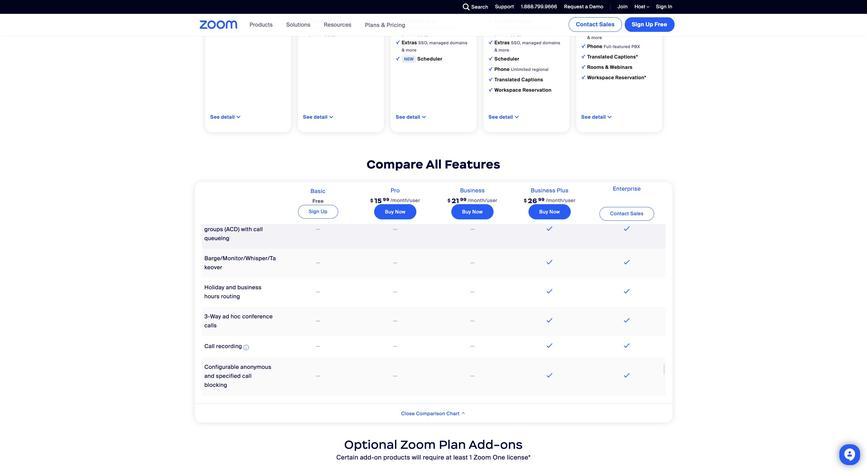 Task type: locate. For each thing, give the bounding box(es) containing it.
now down $ 26 99 /month/user
[[550, 209, 560, 215]]

essential for cloud storage 5gb
[[402, 18, 424, 24]]

1 horizontal spatial phone
[[588, 43, 603, 49]]

3 (terms from the left
[[495, 31, 508, 37]]

1 horizontal spatial apps
[[432, 25, 442, 31]]

/month/user down pro
[[391, 197, 420, 204]]

2 cell from the left
[[280, 399, 357, 414]]

2 buy from the left
[[463, 209, 471, 215]]

0 horizontal spatial sales
[[600, 21, 615, 28]]

/month/user inside $ 26 99 /month/user
[[546, 197, 576, 204]]

1 now from the left
[[395, 209, 406, 215]]

& right plans in the left of the page
[[381, 21, 385, 29]]

2 horizontal spatial now
[[550, 209, 560, 215]]

managed for full-
[[615, 28, 635, 33]]

contact sales inside the meetings navigation
[[576, 21, 615, 28]]

for
[[350, 25, 356, 31], [443, 25, 449, 31], [536, 25, 542, 31]]

2 horizontal spatial buy
[[540, 209, 549, 215]]

apply) for cloud storage 5gb
[[416, 31, 429, 37]]

unlimited up translated captions
[[511, 67, 531, 72]]

1 horizontal spatial buy
[[463, 209, 471, 215]]

business up $ 26 99 /month/user
[[531, 187, 556, 194]]

2 essential from the left
[[402, 18, 424, 24]]

1 horizontal spatial business
[[531, 187, 556, 194]]

year down search button in the top right of the page
[[453, 25, 461, 31]]

/month/user inside "$ 15 99 /month/user"
[[391, 197, 420, 204]]

0 horizontal spatial translated
[[495, 76, 521, 83]]

2 year from the left
[[453, 25, 461, 31]]

translated for translated captions
[[495, 76, 521, 83]]

2 horizontal spatial premium
[[505, 25, 524, 31]]

barge/monitor/whisper/ta
[[205, 255, 276, 262]]

2 buy now link from the left
[[452, 204, 494, 220]]

1 horizontal spatial translated
[[588, 54, 613, 60]]

1 horizontal spatial sales
[[631, 211, 644, 217]]

99 right 26
[[539, 197, 545, 203]]

essential for cloud storage 10gb
[[495, 18, 517, 24]]

2 premium from the left
[[412, 25, 431, 31]]

extras up 'full-'
[[588, 27, 604, 33]]

5 see detail button from the left
[[582, 114, 606, 120]]

essential
[[309, 18, 332, 24], [402, 18, 424, 24], [495, 18, 517, 24]]

detail
[[221, 114, 235, 120], [314, 114, 328, 120], [407, 114, 421, 120], [500, 114, 513, 120], [592, 114, 606, 120]]

1 horizontal spatial $
[[448, 198, 451, 204]]

0 horizontal spatial scheduler
[[418, 56, 443, 62]]

sso, down cloud storage unlimited
[[604, 28, 614, 33]]

1 horizontal spatial apps
[[426, 18, 438, 24]]

sign down host
[[632, 21, 645, 28]]

buy now link for 26
[[529, 204, 571, 220]]

3 see detail from the left
[[396, 114, 421, 120]]

see detail button for cloud storage 10gb
[[489, 114, 513, 120]]

1 buy from the left
[[385, 209, 394, 215]]

holiday
[[205, 284, 225, 291]]

free inside button
[[655, 21, 668, 28]]

year right resources dropdown button
[[360, 25, 369, 31]]

(terms down solutions
[[309, 31, 322, 37]]

see detail button for cloud storage 5gb
[[396, 114, 421, 120]]

0 horizontal spatial unlimited
[[511, 67, 531, 72]]

reservation
[[523, 87, 552, 93]]

scheduler*
[[588, 6, 615, 12]]

3 essential from the left
[[495, 18, 517, 24]]

year down 1.888.799.9666
[[545, 25, 554, 31]]

business for business plus
[[531, 187, 556, 194]]

zoom down add-
[[474, 454, 491, 462]]

now for 21
[[473, 209, 483, 215]]

buy down $26.99 per month per user "element"
[[540, 209, 549, 215]]

phone up translated captions
[[495, 66, 510, 72]]

2 horizontal spatial more
[[592, 35, 602, 40]]

1 horizontal spatial year
[[453, 25, 461, 31]]

2 horizontal spatial apply)
[[509, 31, 521, 37]]

cloud down "scheduler*"
[[588, 17, 602, 23]]

3 for from the left
[[536, 25, 542, 31]]

0 horizontal spatial $
[[371, 198, 374, 204]]

translated up 'rooms'
[[588, 54, 613, 60]]

0 horizontal spatial year
[[360, 25, 369, 31]]

0 horizontal spatial sign
[[309, 208, 320, 215]]

99 right 15
[[383, 197, 390, 203]]

3 cell from the left
[[357, 399, 434, 414]]

sign down basic free
[[309, 208, 320, 215]]

1 horizontal spatial managed
[[523, 40, 542, 46]]

99 inside $ 21 99 /month/user
[[460, 197, 467, 203]]

$21.99 per month per user element
[[448, 194, 498, 208]]

1 see detail button from the left
[[210, 114, 235, 120]]

1 buy now link from the left
[[375, 204, 417, 220]]

3 99 from the left
[[539, 197, 545, 203]]

workspace for translated
[[495, 87, 522, 93]]

1 horizontal spatial workspace
[[588, 74, 614, 81]]

1 vertical spatial translated
[[495, 76, 521, 83]]

sso, for full-
[[604, 28, 614, 33]]

0 horizontal spatial business
[[460, 187, 485, 194]]

include image right plans in the left of the page
[[396, 19, 400, 23]]

sso, managed domains & more for full-
[[588, 28, 654, 40]]

2 horizontal spatial (terms
[[495, 31, 508, 37]]

buy down $15.99 per month per user element
[[385, 209, 394, 215]]

sales down enterprise
[[631, 211, 644, 217]]

2 $ from the left
[[448, 198, 451, 204]]

0 horizontal spatial and
[[205, 373, 215, 380]]

contact down a
[[576, 21, 598, 28]]

1 horizontal spatial now
[[473, 209, 483, 215]]

call recording image
[[244, 344, 249, 352]]

sso, up new scheduler
[[419, 40, 429, 46]]

not included image
[[315, 259, 322, 267], [315, 288, 322, 296], [392, 288, 399, 296], [469, 317, 476, 326], [392, 343, 399, 351], [392, 372, 399, 381], [469, 372, 476, 381]]

include image for cloud storage 10gb
[[489, 19, 493, 23]]

1 vertical spatial and
[[205, 373, 215, 380]]

1 essential apps free premium apps for 1 year (terms apply) from the left
[[309, 18, 369, 37]]

request
[[565, 3, 584, 10]]

free down sign in
[[655, 21, 668, 28]]

phone full-featured pbx
[[588, 43, 641, 49]]

1 horizontal spatial essential
[[402, 18, 424, 24]]

2 include image from the left
[[396, 19, 400, 23]]

2 essential apps free premium apps for 1 year (terms apply) from the left
[[402, 18, 461, 37]]

1 apps from the left
[[339, 25, 349, 31]]

more up "phone full-featured pbx"
[[592, 35, 602, 40]]

(terms down pricing
[[402, 31, 415, 37]]

all
[[426, 157, 442, 172]]

2 horizontal spatial buy now
[[540, 209, 560, 215]]

cell
[[202, 399, 280, 414], [280, 399, 357, 414], [357, 399, 434, 414], [434, 399, 511, 414]]

0 horizontal spatial buy now link
[[375, 204, 417, 220]]

configurable
[[205, 364, 239, 371]]

1 business from the left
[[460, 187, 485, 194]]

keover
[[205, 264, 222, 271]]

unlimited down host
[[624, 17, 643, 23]]

2 horizontal spatial domains
[[636, 28, 654, 33]]

0 horizontal spatial 99
[[383, 197, 390, 203]]

$ left 21
[[448, 198, 451, 204]]

$ 21 99 /month/user
[[448, 197, 498, 205]]

99 for 26
[[539, 197, 545, 203]]

buy now down $26.99 per month per user "element"
[[540, 209, 560, 215]]

detail for cloud storage 5gb
[[407, 114, 421, 120]]

0 horizontal spatial essential apps free premium apps for 1 year (terms apply)
[[309, 18, 369, 37]]

2 vertical spatial call
[[242, 373, 252, 380]]

3 apply) from the left
[[509, 31, 521, 37]]

zoom
[[401, 438, 436, 453], [474, 454, 491, 462]]

4 see detail button from the left
[[489, 114, 513, 120]]

& up new
[[402, 47, 405, 53]]

0 vertical spatial translated
[[588, 54, 613, 60]]

sign inside "link"
[[309, 208, 320, 215]]

1 horizontal spatial contact
[[611, 211, 630, 217]]

sign in
[[657, 3, 673, 10]]

scheduler right new
[[418, 56, 443, 62]]

2 apps from the left
[[426, 18, 438, 24]]

and up 'routing'
[[226, 284, 236, 291]]

workspace reservation*
[[588, 74, 647, 81]]

0 horizontal spatial cloud storage 5gb
[[309, 8, 354, 14]]

scheduler up phone unlimited regional
[[495, 56, 520, 62]]

essential apps free premium apps for 1 year (terms apply) for cloud storage 10gb
[[495, 18, 554, 37]]

zoom up will
[[401, 438, 436, 453]]

1 vertical spatial unlimited
[[511, 67, 531, 72]]

3-
[[205, 313, 210, 321]]

1 horizontal spatial buy now
[[463, 209, 483, 215]]

2 (terms from the left
[[402, 31, 415, 37]]

3 year from the left
[[545, 25, 554, 31]]

1 horizontal spatial and
[[226, 284, 236, 291]]

sign
[[657, 3, 667, 10], [632, 21, 645, 28], [309, 208, 320, 215]]

3 apps from the left
[[525, 25, 535, 31]]

1 vertical spatial contact
[[611, 211, 630, 217]]

buy for 26
[[540, 209, 549, 215]]

in
[[668, 3, 673, 10]]

1 vertical spatial contact sales
[[611, 211, 644, 217]]

ok image for rooms & webinars
[[582, 65, 586, 69]]

0 vertical spatial contact
[[576, 21, 598, 28]]

1 /month/user from the left
[[391, 197, 420, 204]]

0 horizontal spatial up
[[321, 208, 328, 215]]

0 horizontal spatial apply)
[[323, 31, 336, 37]]

contact sales down enterprise
[[611, 211, 644, 217]]

0 vertical spatial and
[[226, 284, 236, 291]]

apply) down cloud storage 10gb
[[509, 31, 521, 37]]

buy now
[[385, 209, 406, 215], [463, 209, 483, 215], [540, 209, 560, 215]]

extras up phone unlimited regional
[[495, 39, 511, 46]]

3 essential apps free premium apps for 1 year (terms apply) from the left
[[495, 18, 554, 37]]

cloud storage 5gb up pricing
[[402, 8, 447, 14]]

apps down 10gb in the top right of the page
[[525, 25, 535, 31]]

2 vertical spatial sign
[[309, 208, 320, 215]]

now
[[395, 209, 406, 215], [473, 209, 483, 215], [550, 209, 560, 215]]

buy now for 15
[[385, 209, 406, 215]]

2 horizontal spatial essential apps free premium apps for 1 year (terms apply)
[[495, 18, 554, 37]]

up inside "link"
[[321, 208, 328, 215]]

2 apply) from the left
[[416, 31, 429, 37]]

phone left 'full-'
[[588, 43, 603, 49]]

1 $ from the left
[[371, 198, 374, 204]]

2 horizontal spatial sso, managed domains & more
[[588, 28, 654, 40]]

apps up new scheduler
[[432, 25, 442, 31]]

2 see detail button from the left
[[303, 114, 328, 120]]

join
[[618, 3, 628, 10]]

0 vertical spatial sales
[[600, 21, 615, 28]]

premium
[[320, 25, 338, 31], [412, 25, 431, 31], [505, 25, 524, 31]]

sign up free
[[632, 21, 668, 28]]

99 inside $ 26 99 /month/user
[[539, 197, 545, 203]]

now for 15
[[395, 209, 406, 215]]

1 vertical spatial phone
[[495, 66, 510, 72]]

2 detail from the left
[[314, 114, 328, 120]]

2 business from the left
[[531, 187, 556, 194]]

2 5gb from the left
[[438, 8, 447, 14]]

include image for cloud storage 5gb
[[396, 19, 400, 23]]

3 premium from the left
[[505, 25, 524, 31]]

contact sales link down enterprise
[[600, 207, 655, 221]]

call down distribution
[[254, 226, 263, 233]]

0 horizontal spatial phone
[[495, 66, 510, 72]]

2 horizontal spatial include image
[[489, 19, 493, 23]]

0 horizontal spatial essential
[[309, 18, 332, 24]]

0 horizontal spatial include image
[[303, 19, 307, 23]]

up down basic free
[[321, 208, 328, 215]]

sign inside button
[[632, 21, 645, 28]]

and up blocking
[[205, 373, 215, 380]]

(terms down the 'support'
[[495, 31, 508, 37]]

2 now from the left
[[473, 209, 483, 215]]

solutions button
[[286, 14, 314, 36]]

call
[[233, 217, 243, 224], [254, 226, 263, 233], [242, 373, 252, 380]]

1 year from the left
[[360, 25, 369, 31]]

year
[[360, 25, 369, 31], [453, 25, 461, 31], [545, 25, 554, 31]]

up inside button
[[646, 21, 654, 28]]

resources button
[[324, 14, 355, 36]]

$ inside $ 26 99 /month/user
[[524, 198, 527, 204]]

free down the 'support'
[[495, 25, 504, 31]]

1 horizontal spatial up
[[646, 21, 654, 28]]

3 include image from the left
[[489, 19, 493, 23]]

1 vertical spatial workspace
[[495, 87, 522, 93]]

include image left resources
[[303, 19, 307, 23]]

2 apps from the left
[[432, 25, 442, 31]]

/month/user for 15
[[391, 197, 420, 204]]

up for sign up
[[321, 208, 328, 215]]

$ 26 99 /month/user
[[524, 197, 576, 205]]

5gb left search button in the top right of the page
[[438, 8, 447, 14]]

include image
[[303, 19, 307, 23], [396, 19, 400, 23], [489, 19, 493, 23]]

apply)
[[323, 31, 336, 37], [416, 31, 429, 37], [509, 31, 521, 37]]

ons
[[500, 438, 523, 453]]

contact down enterprise
[[611, 211, 630, 217]]

ok image for phone
[[582, 44, 586, 48]]

1 horizontal spatial for
[[443, 25, 449, 31]]

buy
[[385, 209, 394, 215], [463, 209, 471, 215], [540, 209, 549, 215]]

0 horizontal spatial 5gb
[[345, 8, 354, 14]]

2 horizontal spatial buy now link
[[529, 204, 571, 220]]

0 horizontal spatial buy
[[385, 209, 394, 215]]

1 horizontal spatial zoom
[[474, 454, 491, 462]]

buy now link for 15
[[375, 204, 417, 220]]

and inside the configurable anonymous and specified call blocking
[[205, 373, 215, 380]]

(terms
[[309, 31, 322, 37], [402, 31, 415, 37], [495, 31, 508, 37]]

products button
[[250, 14, 276, 36]]

include image down search button in the top right of the page
[[489, 19, 493, 23]]

managed down cloud storage unlimited
[[615, 28, 635, 33]]

call down "anonymous"
[[242, 373, 252, 380]]

now down $21.99 per month per user element
[[473, 209, 483, 215]]

close comparison chart
[[401, 411, 461, 417]]

4 see from the left
[[489, 114, 498, 120]]

application
[[202, 182, 666, 418]]

0 vertical spatial phone
[[588, 43, 603, 49]]

0 horizontal spatial domains
[[450, 40, 468, 46]]

$ inside "$ 15 99 /month/user"
[[371, 198, 374, 204]]

see detail
[[210, 114, 235, 120], [303, 114, 328, 120], [396, 114, 421, 120], [489, 114, 513, 120], [582, 114, 606, 120]]

1 horizontal spatial cloud storage 5gb
[[402, 8, 447, 14]]

5gb up resources dropdown button
[[345, 8, 354, 14]]

domains for scheduler
[[450, 40, 468, 46]]

buy for 21
[[463, 209, 471, 215]]

sso, managed domains & more up phone unlimited regional
[[495, 40, 561, 53]]

2 for from the left
[[443, 25, 449, 31]]

1 horizontal spatial buy now link
[[452, 204, 494, 220]]

free
[[655, 21, 668, 28], [309, 25, 318, 31], [402, 25, 411, 31], [495, 25, 504, 31], [313, 198, 324, 204]]

$ for 26
[[524, 198, 527, 204]]

more up phone unlimited regional
[[499, 47, 510, 53]]

0 vertical spatial up
[[646, 21, 654, 28]]

3-way ad hoc conference calls
[[205, 313, 273, 330]]

0 horizontal spatial workspace
[[495, 87, 522, 93]]

1 horizontal spatial 5gb
[[438, 8, 447, 14]]

$ left 15
[[371, 198, 374, 204]]

1 vertical spatial contact sales link
[[600, 207, 655, 221]]

contact sales link inside application
[[600, 207, 655, 221]]

2 see from the left
[[303, 114, 313, 120]]

contact sales link
[[569, 17, 622, 32], [600, 207, 655, 221]]

0 vertical spatial contact sales link
[[569, 17, 622, 32]]

contact inside application
[[611, 211, 630, 217]]

2 horizontal spatial sso,
[[604, 28, 614, 33]]

2 buy now from the left
[[463, 209, 483, 215]]

0 horizontal spatial apps
[[333, 18, 345, 24]]

1 99 from the left
[[383, 197, 390, 203]]

/month/user inside $ 21 99 /month/user
[[468, 197, 498, 204]]

buy now link
[[375, 204, 417, 220], [452, 204, 494, 220], [529, 204, 571, 220]]

contact
[[576, 21, 598, 28], [611, 211, 630, 217]]

2 horizontal spatial /month/user
[[546, 197, 576, 204]]

workspace down translated captions
[[495, 87, 522, 93]]

contact sales down "scheduler*"
[[576, 21, 615, 28]]

distribution
[[244, 217, 275, 224]]

premium right pricing
[[412, 25, 431, 31]]

included image
[[623, 225, 632, 233], [623, 259, 632, 267], [623, 288, 632, 296], [545, 317, 555, 325], [545, 342, 555, 350], [623, 402, 632, 410]]

0 horizontal spatial premium
[[320, 25, 338, 31]]

4 see detail from the left
[[489, 114, 513, 120]]

more up new
[[406, 47, 417, 53]]

1 horizontal spatial essential apps free premium apps for 1 year (terms apply)
[[402, 18, 461, 37]]

$ inside $ 21 99 /month/user
[[448, 198, 451, 204]]

3 see from the left
[[396, 114, 406, 120]]

see
[[210, 114, 220, 120], [303, 114, 313, 120], [396, 114, 406, 120], [489, 114, 498, 120], [582, 114, 591, 120]]

on
[[374, 454, 382, 462]]

1 horizontal spatial sign
[[632, 21, 645, 28]]

2 see detail from the left
[[303, 114, 328, 120]]

1.888.799.9666 button
[[516, 0, 559, 14], [521, 3, 558, 10]]

99 for 15
[[383, 197, 390, 203]]

up for sign up free
[[646, 21, 654, 28]]

up down "host" dropdown button
[[646, 21, 654, 28]]

1 vertical spatial call
[[254, 226, 263, 233]]

managed up regional at the right
[[523, 40, 542, 46]]

for for cloud storage 10gb
[[536, 25, 542, 31]]

ok image
[[303, 9, 307, 12], [489, 40, 493, 44], [582, 44, 586, 48], [489, 57, 493, 61], [582, 65, 586, 69], [489, 78, 493, 81]]

premium right solutions dropdown button
[[320, 25, 338, 31]]

0 horizontal spatial managed
[[430, 40, 449, 46]]

see for cloud storage 10gb
[[489, 114, 498, 120]]

4 detail from the left
[[500, 114, 513, 120]]

sso, managed domains & more
[[588, 28, 654, 40], [402, 40, 468, 53], [495, 40, 561, 53]]

year for cloud storage 10gb
[[545, 25, 554, 31]]

premium for cloud storage 5gb
[[412, 25, 431, 31]]

1 cloud storage 5gb from the left
[[309, 8, 354, 14]]

plans & pricing link
[[365, 21, 406, 29], [365, 21, 406, 29]]

1 cell from the left
[[202, 399, 280, 414]]

cloud
[[309, 8, 323, 14], [402, 8, 416, 14], [495, 8, 509, 14], [588, 17, 602, 23]]

cloud right the search
[[495, 8, 509, 14]]

apply) up new scheduler
[[416, 31, 429, 37]]

2 horizontal spatial apps
[[518, 18, 531, 24]]

1 scheduler from the left
[[418, 56, 443, 62]]

3 see detail button from the left
[[396, 114, 421, 120]]

workspace down 'rooms'
[[588, 74, 614, 81]]

banner
[[191, 14, 676, 36]]

sales inside application
[[631, 211, 644, 217]]

call up '(acd)'
[[233, 217, 243, 224]]

1 buy now from the left
[[385, 209, 406, 215]]

/month/user down plus
[[546, 197, 576, 204]]

2 horizontal spatial extras
[[588, 27, 604, 33]]

translated captions*
[[588, 54, 638, 60]]

2 horizontal spatial essential
[[495, 18, 517, 24]]

apps left plans in the left of the page
[[339, 25, 349, 31]]

1 horizontal spatial domains
[[543, 40, 561, 46]]

3 $ from the left
[[524, 198, 527, 204]]

0 horizontal spatial sso,
[[419, 40, 429, 46]]

unlimited inside phone unlimited regional
[[511, 67, 531, 72]]

business up $ 21 99 /month/user
[[460, 187, 485, 194]]

99 right 21
[[460, 197, 467, 203]]

premium down cloud storage 10gb
[[505, 25, 524, 31]]

3 /month/user from the left
[[546, 197, 576, 204]]

1 horizontal spatial premium
[[412, 25, 431, 31]]

cloud up 'product information' navigation
[[309, 8, 323, 14]]

sign for sign up
[[309, 208, 320, 215]]

apply) down resources
[[323, 31, 336, 37]]

1 horizontal spatial apply)
[[416, 31, 429, 37]]

cloud storage 5gb up 'product information' navigation
[[309, 8, 354, 14]]

host
[[635, 3, 647, 10]]

2 /month/user from the left
[[468, 197, 498, 204]]

included image
[[545, 225, 555, 233], [545, 259, 555, 267], [545, 288, 555, 296], [623, 317, 632, 325], [623, 342, 632, 350], [545, 372, 555, 380], [623, 372, 632, 380], [545, 402, 555, 410]]

sso, up phone unlimited regional
[[511, 40, 521, 46]]

one
[[493, 454, 506, 462]]

1 for include icon for cloud storage 10gb
[[543, 25, 544, 31]]

sign left in
[[657, 3, 667, 10]]

3 buy now link from the left
[[529, 204, 571, 220]]

ok image for extras
[[489, 40, 493, 44]]

0 horizontal spatial for
[[350, 25, 356, 31]]

ok image for translated captions
[[489, 78, 493, 81]]

1.888.799.9666
[[521, 3, 558, 10]]

0 horizontal spatial now
[[395, 209, 406, 215]]

0 vertical spatial unlimited
[[624, 17, 643, 23]]

translated down phone unlimited regional
[[495, 76, 521, 83]]

99 inside "$ 15 99 /month/user"
[[383, 197, 390, 203]]

contact sales link down "scheduler*"
[[569, 17, 622, 32]]

0 horizontal spatial (terms
[[309, 31, 322, 37]]

a
[[586, 3, 588, 10]]

basic
[[311, 188, 326, 195]]

more
[[592, 35, 602, 40], [406, 47, 417, 53], [499, 47, 510, 53]]

/month/user right 21
[[468, 197, 498, 204]]

1 premium from the left
[[320, 25, 338, 31]]

rooms & webinars
[[588, 64, 633, 70]]

3 now from the left
[[550, 209, 560, 215]]

essential apps free premium apps for 1 year (terms apply)
[[309, 18, 369, 37], [402, 18, 461, 37], [495, 18, 554, 37]]

sso, managed domains & more up 'featured'
[[588, 28, 654, 40]]

1 horizontal spatial 99
[[460, 197, 467, 203]]

rooms
[[588, 64, 604, 70]]

$ left 26
[[524, 198, 527, 204]]

calls
[[205, 322, 217, 330]]

now down $15.99 per month per user element
[[395, 209, 406, 215]]

3 buy now from the left
[[540, 209, 560, 215]]

99
[[383, 197, 390, 203], [460, 197, 467, 203], [539, 197, 545, 203]]

apps for cloud storage 5gb
[[426, 18, 438, 24]]

2 99 from the left
[[460, 197, 467, 203]]

1 horizontal spatial more
[[499, 47, 510, 53]]

free up new
[[402, 25, 411, 31]]

extras up new
[[402, 39, 419, 46]]

0 horizontal spatial extras
[[402, 39, 419, 46]]

5 see detail from the left
[[582, 114, 606, 120]]

product information navigation
[[245, 14, 411, 36]]

sales
[[600, 21, 615, 28], [631, 211, 644, 217]]

for for cloud storage 5gb
[[443, 25, 449, 31]]

1
[[357, 25, 359, 31], [450, 25, 452, 31], [543, 25, 544, 31], [470, 454, 472, 462]]

free down basic at left top
[[313, 198, 324, 204]]

buy for 15
[[385, 209, 394, 215]]

ok image
[[582, 7, 586, 11], [396, 9, 400, 12], [489, 9, 493, 12], [582, 18, 586, 21], [582, 28, 586, 32], [396, 40, 400, 44], [582, 55, 586, 58], [396, 57, 400, 61], [489, 67, 493, 71], [582, 75, 586, 79], [489, 88, 493, 92]]

sso, managed domains & more up new scheduler
[[402, 40, 468, 53]]

buy now for 21
[[463, 209, 483, 215]]

not included image
[[315, 225, 322, 234], [392, 225, 399, 234], [469, 225, 476, 234], [392, 259, 399, 267], [469, 259, 476, 267], [469, 288, 476, 296], [315, 317, 322, 326], [392, 317, 399, 326], [315, 343, 322, 351], [469, 343, 476, 351], [315, 372, 322, 381]]

buy now down $15.99 per month per user element
[[385, 209, 406, 215]]

add-
[[469, 438, 500, 453]]

2 horizontal spatial managed
[[615, 28, 635, 33]]

3 buy from the left
[[540, 209, 549, 215]]

3 detail from the left
[[407, 114, 421, 120]]

sales down "scheduler*"
[[600, 21, 615, 28]]

buy down $21.99 per month per user element
[[463, 209, 471, 215]]

0 horizontal spatial buy now
[[385, 209, 406, 215]]

0 horizontal spatial contact
[[576, 21, 598, 28]]

buy now down $21.99 per month per user element
[[463, 209, 483, 215]]

3 apps from the left
[[518, 18, 531, 24]]

extras
[[588, 27, 604, 33], [402, 39, 419, 46], [495, 39, 511, 46]]

apps for cloud storage 5gb
[[432, 25, 442, 31]]

sign for sign up free
[[632, 21, 645, 28]]



Task type: describe. For each thing, give the bounding box(es) containing it.
certain
[[337, 454, 359, 462]]

automatic call distribution groups (acd) with call queueing
[[205, 217, 275, 242]]

meetings navigation
[[568, 14, 676, 33]]

99 for 21
[[460, 197, 467, 203]]

$ 15 99 /month/user
[[371, 197, 420, 205]]

support
[[495, 3, 514, 10]]

sso, managed domains & more for scheduler
[[402, 40, 468, 53]]

0 vertical spatial call
[[233, 217, 243, 224]]

free left resources
[[309, 25, 318, 31]]

compare all features
[[367, 157, 501, 172]]

add-
[[360, 454, 374, 462]]

optional
[[344, 438, 398, 453]]

1 inside optional zoom plan add-ons certain add-on products will require at least 1 zoom one license*
[[470, 454, 472, 462]]

plus
[[557, 187, 569, 194]]

sso, for scheduler
[[419, 40, 429, 46]]

sign up link
[[298, 205, 338, 219]]

ok image for scheduler
[[489, 57, 493, 61]]

pricing
[[387, 21, 406, 29]]

business for business
[[460, 187, 485, 194]]

1 horizontal spatial extras
[[495, 39, 511, 46]]

will
[[412, 454, 422, 462]]

ok image for cloud storage
[[303, 9, 307, 12]]

conference
[[242, 313, 273, 321]]

$26.99 per month per user element
[[524, 194, 576, 208]]

phone for phone unlimited regional
[[495, 66, 510, 72]]

solutions
[[286, 21, 311, 28]]

compare
[[367, 157, 424, 172]]

resources
[[324, 21, 352, 28]]

sign up free button
[[625, 17, 675, 32]]

1 apps from the left
[[333, 18, 345, 24]]

groups
[[205, 226, 223, 233]]

call inside the configurable anonymous and specified call blocking
[[242, 373, 252, 380]]

more for new
[[406, 47, 417, 53]]

buy now for 26
[[540, 209, 560, 215]]

with
[[241, 226, 252, 233]]

1 essential from the left
[[309, 18, 332, 24]]

apps for cloud storage 10gb
[[518, 18, 531, 24]]

translated for translated captions*
[[588, 54, 613, 60]]

search button
[[458, 0, 490, 14]]

captions*
[[615, 54, 638, 60]]

detail for essential apps free premium apps for 1 year (terms apply)
[[314, 114, 328, 120]]

$ for 15
[[371, 198, 374, 204]]

host button
[[635, 3, 650, 10]]

see for essential apps free premium apps for 1 year (terms apply)
[[303, 114, 313, 120]]

business plus
[[531, 187, 569, 194]]

10gb
[[531, 8, 542, 14]]

search
[[472, 4, 489, 10]]

at
[[446, 454, 452, 462]]

$ for 21
[[448, 198, 451, 204]]

anonymous
[[241, 364, 272, 371]]

1 for cloud storage 5gb include icon
[[450, 25, 452, 31]]

call
[[205, 343, 215, 350]]

1 see from the left
[[210, 114, 220, 120]]

zoom logo image
[[200, 20, 238, 29]]

15
[[375, 197, 382, 205]]

1 horizontal spatial sso, managed domains & more
[[495, 40, 561, 53]]

domains for full-
[[636, 28, 654, 33]]

hoc
[[231, 313, 241, 321]]

sign for sign in
[[657, 3, 667, 10]]

5 detail from the left
[[592, 114, 606, 120]]

more for phone
[[592, 35, 602, 40]]

phone for phone full-featured pbx
[[588, 43, 603, 49]]

ad
[[223, 313, 229, 321]]

year for cloud storage 5gb
[[453, 25, 461, 31]]

way
[[210, 313, 221, 321]]

barge/monitor/whisper/ta keover
[[205, 255, 276, 271]]

apply) for cloud storage 10gb
[[509, 31, 521, 37]]

/month/user for 21
[[468, 197, 498, 204]]

cloud up pricing
[[402, 8, 416, 14]]

unlimited inside cloud storage unlimited
[[624, 17, 643, 23]]

$15.99 per month per user element
[[371, 194, 420, 208]]

1 horizontal spatial sso,
[[511, 40, 521, 46]]

chart
[[447, 411, 460, 417]]

buy now link for 21
[[452, 204, 494, 220]]

1 include image from the left
[[303, 19, 307, 23]]

free inside basic free
[[313, 198, 324, 204]]

full-
[[604, 44, 613, 49]]

products
[[384, 454, 411, 462]]

sign up
[[309, 208, 328, 215]]

26
[[528, 197, 538, 205]]

see detail for cloud storage 10gb
[[489, 114, 513, 120]]

21
[[452, 197, 459, 205]]

4 cell from the left
[[434, 399, 511, 414]]

premium for cloud storage 10gb
[[505, 25, 524, 31]]

1 for third include icon from the right
[[357, 25, 359, 31]]

& up "phone full-featured pbx"
[[588, 35, 591, 40]]

1 for from the left
[[350, 25, 356, 31]]

0 horizontal spatial zoom
[[401, 438, 436, 453]]

new
[[404, 56, 414, 62]]

(terms for cloud storage 5gb
[[402, 31, 415, 37]]

application containing 15
[[202, 182, 666, 418]]

least
[[454, 454, 468, 462]]

queueing
[[205, 235, 230, 242]]

and inside holiday and business hours routing
[[226, 284, 236, 291]]

cloud storage unlimited
[[588, 17, 643, 23]]

blocking
[[205, 382, 227, 389]]

automatic
[[205, 217, 232, 224]]

2 cloud storage 5gb from the left
[[402, 8, 447, 14]]

sales inside the meetings navigation
[[600, 21, 615, 28]]

hours
[[205, 293, 220, 300]]

contact sales link inside the meetings navigation
[[569, 17, 622, 32]]

translated captions
[[495, 76, 544, 83]]

& up phone unlimited regional
[[495, 47, 498, 53]]

enterprise
[[613, 185, 641, 193]]

license*
[[507, 454, 531, 462]]

captions
[[522, 76, 544, 83]]

/month/user for 26
[[546, 197, 576, 204]]

essential apps free premium apps for 1 year (terms apply) for cloud storage 5gb
[[402, 18, 461, 37]]

contact inside the meetings navigation
[[576, 21, 598, 28]]

see for cloud storage 5gb
[[396, 114, 406, 120]]

extras for phone
[[588, 27, 604, 33]]

& inside 'product information' navigation
[[381, 21, 385, 29]]

1 see detail from the left
[[210, 114, 235, 120]]

extras for new
[[402, 39, 419, 46]]

featured
[[613, 44, 631, 49]]

1 apply) from the left
[[323, 31, 336, 37]]

now for 26
[[550, 209, 560, 215]]

plans
[[365, 21, 380, 29]]

plan
[[439, 438, 466, 453]]

call recording
[[205, 343, 242, 350]]

see detail for cloud storage 5gb
[[396, 114, 421, 120]]

pro
[[391, 187, 400, 194]]

features
[[445, 157, 501, 172]]

holiday and business hours routing
[[205, 284, 262, 300]]

business
[[238, 284, 262, 291]]

plans & pricing
[[365, 21, 406, 29]]

regional
[[532, 67, 549, 72]]

1 (terms from the left
[[309, 31, 322, 37]]

configurable anonymous and specified call blocking
[[205, 364, 272, 389]]

2 scheduler from the left
[[495, 56, 520, 62]]

see detail for essential apps free premium apps for 1 year (terms apply)
[[303, 114, 328, 120]]

(acd)
[[225, 226, 240, 233]]

routing
[[221, 293, 240, 300]]

1 detail from the left
[[221, 114, 235, 120]]

close
[[401, 411, 415, 417]]

recording
[[216, 343, 242, 350]]

phone unlimited regional
[[495, 66, 549, 72]]

cloud storage 10gb
[[495, 8, 542, 14]]

require
[[423, 454, 445, 462]]

optional zoom plan add-ons certain add-on products will require at least 1 zoom one license*
[[337, 438, 531, 462]]

banner containing contact sales
[[191, 14, 676, 36]]

products
[[250, 21, 273, 28]]

apps for cloud storage 10gb
[[525, 25, 535, 31]]

1 vertical spatial zoom
[[474, 454, 491, 462]]

detail for cloud storage 10gb
[[500, 114, 513, 120]]

1 5gb from the left
[[345, 8, 354, 14]]

specified
[[216, 373, 241, 380]]

see detail button for essential apps free premium apps for 1 year (terms apply)
[[303, 114, 328, 120]]

5 see from the left
[[582, 114, 591, 120]]

pbx
[[632, 44, 641, 49]]

(terms for cloud storage 10gb
[[495, 31, 508, 37]]

call recording application
[[205, 343, 251, 352]]

webinars
[[610, 64, 633, 70]]

managed for scheduler
[[430, 40, 449, 46]]

contact sales inside application
[[611, 211, 644, 217]]

workspace for rooms
[[588, 74, 614, 81]]

new scheduler
[[404, 56, 443, 62]]

& right 'rooms'
[[606, 64, 609, 70]]



Task type: vqa. For each thing, say whether or not it's contained in the screenshot.


